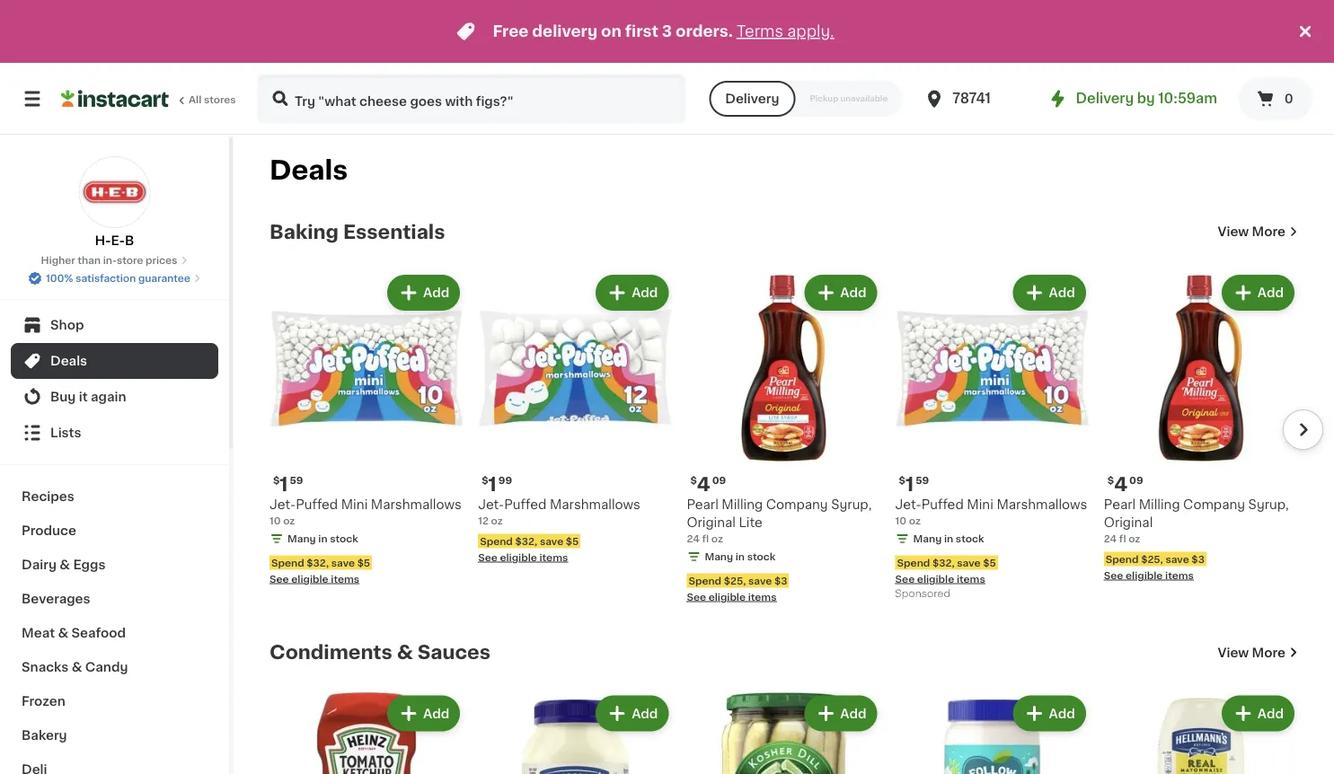 Task type: locate. For each thing, give the bounding box(es) containing it.
0 horizontal spatial pearl
[[687, 499, 719, 512]]

1 horizontal spatial milling
[[1139, 499, 1181, 512]]

product group
[[270, 271, 464, 587], [478, 271, 673, 565], [687, 271, 881, 605], [896, 271, 1090, 605], [1104, 271, 1299, 583], [270, 693, 464, 775], [478, 693, 673, 775], [687, 693, 881, 775], [896, 693, 1090, 775], [1104, 693, 1299, 775]]

2 horizontal spatial many in stock
[[914, 534, 985, 544]]

frozen link
[[11, 685, 218, 719]]

$ 4 09 for pearl milling company syrup, original
[[1108, 475, 1144, 494]]

0 horizontal spatial company
[[766, 499, 828, 512]]

2 horizontal spatial puffed
[[922, 499, 964, 512]]

0 vertical spatial view more link
[[1218, 223, 1299, 241]]

jet-puffed marshmallows 12 oz
[[478, 499, 641, 526]]

0 horizontal spatial stock
[[330, 534, 358, 544]]

0 horizontal spatial jet-puffed mini marshmallows 10 oz
[[270, 499, 462, 526]]

1 vertical spatial more
[[1252, 647, 1286, 659]]

1 fl from the left
[[702, 534, 709, 544]]

1 horizontal spatial fl
[[1120, 534, 1127, 544]]

2 09 from the left
[[1130, 476, 1144, 486]]

1
[[280, 475, 288, 494], [488, 475, 497, 494], [906, 475, 914, 494]]

spend $32, save $5 see eligible items up sponsored badge image
[[896, 558, 996, 584]]

spend $25, save $3 see eligible items down lite
[[687, 576, 788, 602]]

syrup, for 24
[[1249, 499, 1289, 512]]

$25, down pearl milling company syrup, original 24 fl oz
[[1142, 555, 1164, 565]]

1 horizontal spatial spend $32, save $5 see eligible items
[[478, 537, 579, 563]]

&
[[60, 559, 70, 572], [58, 627, 68, 640], [397, 644, 413, 663], [72, 661, 82, 674]]

2 24 from the left
[[1104, 534, 1117, 544]]

all stores
[[189, 95, 236, 105]]

1 horizontal spatial many
[[705, 552, 733, 562]]

original inside pearl milling company syrup, original 24 fl oz
[[1104, 517, 1153, 530]]

1 horizontal spatial 4
[[1115, 475, 1128, 494]]

company
[[766, 499, 828, 512], [1184, 499, 1246, 512]]

$3 down pearl milling company syrup, original 24 fl oz
[[1192, 555, 1205, 565]]

eligible down pearl milling company syrup, original 24 fl oz
[[1126, 571, 1163, 581]]

0 horizontal spatial in
[[318, 534, 328, 544]]

view
[[1218, 226, 1249, 238], [1218, 647, 1249, 659]]

deals inside deals "link"
[[50, 355, 87, 368]]

view for condiments & sauces
[[1218, 647, 1249, 659]]

1 jet- from the left
[[270, 499, 296, 512]]

09 up pearl milling company syrup, original 24 fl oz
[[1130, 476, 1144, 486]]

milling
[[722, 499, 763, 512], [1139, 499, 1181, 512]]

again
[[91, 391, 126, 404]]

terms apply. link
[[737, 24, 835, 39]]

free
[[493, 24, 529, 39]]

$ inside $ 1 99
[[482, 476, 488, 486]]

syrup, inside pearl milling company syrup, original lite 24 fl oz
[[832, 499, 872, 512]]

1 horizontal spatial spend $25, save $3 see eligible items
[[1104, 555, 1205, 581]]

$ 1 59
[[273, 475, 303, 494], [899, 475, 929, 494]]

1 horizontal spatial pearl
[[1104, 499, 1136, 512]]

instacart logo image
[[61, 88, 169, 110]]

$3 down pearl milling company syrup, original lite 24 fl oz
[[775, 576, 788, 586]]

0 vertical spatial $3
[[1192, 555, 1205, 565]]

milling inside pearl milling company syrup, original lite 24 fl oz
[[722, 499, 763, 512]]

produce
[[22, 525, 76, 537]]

delivery
[[532, 24, 598, 39]]

view more
[[1218, 226, 1286, 238], [1218, 647, 1286, 659]]

company inside pearl milling company syrup, original lite 24 fl oz
[[766, 499, 828, 512]]

jet-puffed mini marshmallows 10 oz
[[270, 499, 462, 526], [896, 499, 1088, 526]]

original
[[687, 517, 736, 530], [1104, 517, 1153, 530]]

2 1 from the left
[[488, 475, 497, 494]]

1 view from the top
[[1218, 226, 1249, 238]]

2 $ 1 59 from the left
[[899, 475, 929, 494]]

dairy & eggs
[[22, 559, 106, 572]]

0 horizontal spatial original
[[687, 517, 736, 530]]

item carousel region
[[244, 264, 1324, 614]]

0 vertical spatial more
[[1252, 226, 1286, 238]]

seafood
[[71, 627, 126, 640]]

2 pearl from the left
[[1104, 499, 1136, 512]]

delivery left by
[[1076, 92, 1134, 105]]

0 horizontal spatial 24
[[687, 534, 700, 544]]

eligible down jet-puffed marshmallows 12 oz
[[500, 553, 537, 563]]

$25, down lite
[[724, 576, 746, 586]]

all stores link
[[61, 74, 237, 124]]

& right meat on the left of page
[[58, 627, 68, 640]]

jet-
[[270, 499, 296, 512], [478, 499, 504, 512], [896, 499, 922, 512]]

1 horizontal spatial mini
[[967, 499, 994, 512]]

$ 4 09 up pearl milling company syrup, original lite 24 fl oz
[[691, 475, 726, 494]]

buy it again
[[50, 391, 126, 404]]

2 view more link from the top
[[1218, 644, 1299, 662]]

spend $32, save $5 see eligible items
[[478, 537, 579, 563], [270, 558, 370, 584], [896, 558, 996, 584]]

1 company from the left
[[766, 499, 828, 512]]

2 syrup, from the left
[[1249, 499, 1289, 512]]

2 horizontal spatial stock
[[956, 534, 985, 544]]

0 horizontal spatial mini
[[341, 499, 368, 512]]

0 horizontal spatial milling
[[722, 499, 763, 512]]

0 horizontal spatial 4
[[697, 475, 711, 494]]

2 more from the top
[[1252, 647, 1286, 659]]

2 company from the left
[[1184, 499, 1246, 512]]

4
[[697, 475, 711, 494], [1115, 475, 1128, 494]]

0 horizontal spatial 59
[[290, 476, 303, 486]]

1 vertical spatial view
[[1218, 647, 1249, 659]]

stock
[[330, 534, 358, 544], [956, 534, 985, 544], [747, 552, 776, 562]]

2 mini from the left
[[967, 499, 994, 512]]

1 horizontal spatial deals
[[270, 158, 348, 183]]

$ 4 09 up pearl milling company syrup, original 24 fl oz
[[1108, 475, 1144, 494]]

0 horizontal spatial many
[[288, 534, 316, 544]]

deals down shop
[[50, 355, 87, 368]]

1 horizontal spatial $5
[[566, 537, 579, 547]]

2 horizontal spatial $32,
[[933, 558, 955, 568]]

satisfaction
[[76, 274, 136, 284]]

1 vertical spatial $3
[[775, 576, 788, 586]]

original inside pearl milling company syrup, original lite 24 fl oz
[[687, 517, 736, 530]]

3 $ from the left
[[482, 476, 488, 486]]

buy
[[50, 391, 76, 404]]

$5
[[566, 537, 579, 547], [357, 558, 370, 568], [983, 558, 996, 568]]

1 09 from the left
[[712, 476, 726, 486]]

1 horizontal spatial jet-puffed mini marshmallows 10 oz
[[896, 499, 1088, 526]]

2 milling from the left
[[1139, 499, 1181, 512]]

more
[[1252, 226, 1286, 238], [1252, 647, 1286, 659]]

spend
[[480, 537, 513, 547], [1106, 555, 1139, 565], [271, 558, 304, 568], [897, 558, 930, 568], [689, 576, 722, 586]]

view more link
[[1218, 223, 1299, 241], [1218, 644, 1299, 662]]

0 horizontal spatial $ 1 59
[[273, 475, 303, 494]]

company inside pearl milling company syrup, original 24 fl oz
[[1184, 499, 1246, 512]]

puffed inside jet-puffed marshmallows 12 oz
[[504, 499, 547, 512]]

1 horizontal spatial $ 4 09
[[1108, 475, 1144, 494]]

view for baking essentials
[[1218, 226, 1249, 238]]

09
[[712, 476, 726, 486], [1130, 476, 1144, 486]]

4 $ from the left
[[899, 476, 906, 486]]

Search field
[[259, 75, 684, 122]]

many in stock
[[288, 534, 358, 544], [914, 534, 985, 544], [705, 552, 776, 562]]

save
[[540, 537, 564, 547], [1166, 555, 1190, 565], [331, 558, 355, 568], [957, 558, 981, 568], [749, 576, 772, 586]]

add button
[[389, 277, 459, 309], [598, 277, 667, 309], [807, 277, 876, 309], [1015, 277, 1085, 309], [1224, 277, 1293, 309], [389, 698, 459, 730], [598, 698, 667, 730], [807, 698, 876, 730], [1015, 698, 1085, 730], [1224, 698, 1293, 730]]

09 for pearl milling company syrup, original lite
[[712, 476, 726, 486]]

bakery
[[22, 730, 67, 742]]

fl
[[702, 534, 709, 544], [1120, 534, 1127, 544]]

oz inside pearl milling company syrup, original lite 24 fl oz
[[712, 534, 723, 544]]

0 vertical spatial deals
[[270, 158, 348, 183]]

syrup, inside pearl milling company syrup, original 24 fl oz
[[1249, 499, 1289, 512]]

mini
[[341, 499, 368, 512], [967, 499, 994, 512]]

1 horizontal spatial $32,
[[515, 537, 538, 547]]

lists link
[[11, 415, 218, 451]]

4 for pearl milling company syrup, original lite
[[697, 475, 711, 494]]

4 up pearl milling company syrup, original 24 fl oz
[[1115, 475, 1128, 494]]

candy
[[85, 661, 128, 674]]

2 horizontal spatial $5
[[983, 558, 996, 568]]

pearl for lite
[[687, 499, 719, 512]]

milling for 24
[[1139, 499, 1181, 512]]

1 vertical spatial $25,
[[724, 576, 746, 586]]

pearl inside pearl milling company syrup, original lite 24 fl oz
[[687, 499, 719, 512]]

original for lite
[[687, 517, 736, 530]]

$25,
[[1142, 555, 1164, 565], [724, 576, 746, 586]]

delivery down terms
[[726, 93, 780, 105]]

2 horizontal spatial in
[[945, 534, 954, 544]]

meat & seafood
[[22, 627, 126, 640]]

2 view more from the top
[[1218, 647, 1286, 659]]

1 horizontal spatial syrup,
[[1249, 499, 1289, 512]]

deals up baking
[[270, 158, 348, 183]]

1 horizontal spatial stock
[[747, 552, 776, 562]]

original for 24
[[1104, 517, 1153, 530]]

items
[[540, 553, 568, 563], [1166, 571, 1194, 581], [331, 574, 360, 584], [957, 574, 986, 584], [748, 592, 777, 602]]

5 $ from the left
[[1108, 476, 1115, 486]]

$
[[273, 476, 280, 486], [691, 476, 697, 486], [482, 476, 488, 486], [899, 476, 906, 486], [1108, 476, 1115, 486]]

0 horizontal spatial 10
[[270, 517, 281, 526]]

2 horizontal spatial 1
[[906, 475, 914, 494]]

10
[[270, 517, 281, 526], [896, 517, 907, 526]]

1 horizontal spatial original
[[1104, 517, 1153, 530]]

syrup,
[[832, 499, 872, 512], [1249, 499, 1289, 512]]

0 vertical spatial view more
[[1218, 226, 1286, 238]]

1 horizontal spatial 59
[[916, 476, 929, 486]]

$3 for pearl milling company syrup, original
[[1192, 555, 1205, 565]]

0 horizontal spatial puffed
[[296, 499, 338, 512]]

2 4 from the left
[[1115, 475, 1128, 494]]

3 jet- from the left
[[896, 499, 922, 512]]

1 horizontal spatial delivery
[[1076, 92, 1134, 105]]

3 1 from the left
[[906, 475, 914, 494]]

0 horizontal spatial deals
[[50, 355, 87, 368]]

meat & seafood link
[[11, 617, 218, 651]]

& left sauces
[[397, 644, 413, 663]]

view more link for condiments & sauces
[[1218, 644, 1299, 662]]

0 horizontal spatial syrup,
[[832, 499, 872, 512]]

$ 4 09 for pearl milling company syrup, original lite
[[691, 475, 726, 494]]

0 horizontal spatial 09
[[712, 476, 726, 486]]

0 horizontal spatial many in stock
[[288, 534, 358, 544]]

1 original from the left
[[687, 517, 736, 530]]

0 horizontal spatial fl
[[702, 534, 709, 544]]

2 original from the left
[[1104, 517, 1153, 530]]

0 horizontal spatial delivery
[[726, 93, 780, 105]]

terms
[[737, 24, 784, 39]]

1 view more from the top
[[1218, 226, 1286, 238]]

3 puffed from the left
[[922, 499, 964, 512]]

eligible up sponsored badge image
[[917, 574, 955, 584]]

1 horizontal spatial 10
[[896, 517, 907, 526]]

1 4 from the left
[[697, 475, 711, 494]]

baking essentials
[[270, 222, 445, 241]]

2 $ from the left
[[691, 476, 697, 486]]

1 horizontal spatial 1
[[488, 475, 497, 494]]

snacks & candy
[[22, 661, 128, 674]]

2 $ 4 09 from the left
[[1108, 475, 1144, 494]]

0 horizontal spatial jet-
[[270, 499, 296, 512]]

09 up pearl milling company syrup, original lite 24 fl oz
[[712, 476, 726, 486]]

1 pearl from the left
[[687, 499, 719, 512]]

1 milling from the left
[[722, 499, 763, 512]]

many
[[288, 534, 316, 544], [914, 534, 942, 544], [705, 552, 733, 562]]

1 horizontal spatial marshmallows
[[550, 499, 641, 512]]

2 jet- from the left
[[478, 499, 504, 512]]

59
[[290, 476, 303, 486], [916, 476, 929, 486]]

1 horizontal spatial 24
[[1104, 534, 1117, 544]]

1 vertical spatial deals
[[50, 355, 87, 368]]

1 view more link from the top
[[1218, 223, 1299, 241]]

& for condiments
[[397, 644, 413, 663]]

1 more from the top
[[1252, 226, 1286, 238]]

2 view from the top
[[1218, 647, 1249, 659]]

spend $32, save $5 see eligible items down jet-puffed marshmallows 12 oz
[[478, 537, 579, 563]]

$25, for pearl milling company syrup, original lite
[[724, 576, 746, 586]]

1 syrup, from the left
[[832, 499, 872, 512]]

in
[[318, 534, 328, 544], [945, 534, 954, 544], [736, 552, 745, 562]]

1 $ 4 09 from the left
[[691, 475, 726, 494]]

0 horizontal spatial 1
[[280, 475, 288, 494]]

0 horizontal spatial $ 4 09
[[691, 475, 726, 494]]

0 vertical spatial $25,
[[1142, 555, 1164, 565]]

1 $ from the left
[[273, 476, 280, 486]]

spend $32, save $5 see eligible items up condiments
[[270, 558, 370, 584]]

first
[[625, 24, 659, 39]]

condiments
[[270, 644, 393, 663]]

1 horizontal spatial company
[[1184, 499, 1246, 512]]

shop link
[[11, 307, 218, 343]]

2 horizontal spatial jet-
[[896, 499, 922, 512]]

than
[[78, 256, 101, 266]]

0 horizontal spatial $25,
[[724, 576, 746, 586]]

1 horizontal spatial $ 1 59
[[899, 475, 929, 494]]

2 puffed from the left
[[504, 499, 547, 512]]

24
[[687, 534, 700, 544], [1104, 534, 1117, 544]]

1 horizontal spatial 09
[[1130, 476, 1144, 486]]

1 24 from the left
[[687, 534, 700, 544]]

spend $25, save $3 see eligible items down pearl milling company syrup, original 24 fl oz
[[1104, 555, 1205, 581]]

pearl inside pearl milling company syrup, original 24 fl oz
[[1104, 499, 1136, 512]]

None search field
[[257, 74, 686, 124]]

0 horizontal spatial spend $25, save $3 see eligible items
[[687, 576, 788, 602]]

milling inside pearl milling company syrup, original 24 fl oz
[[1139, 499, 1181, 512]]

& left candy
[[72, 661, 82, 674]]

$32,
[[515, 537, 538, 547], [307, 558, 329, 568], [933, 558, 955, 568]]

higher
[[41, 256, 75, 266]]

$ 4 09
[[691, 475, 726, 494], [1108, 475, 1144, 494]]

2 marshmallows from the left
[[550, 499, 641, 512]]

0 button
[[1239, 77, 1313, 120]]

deals
[[270, 158, 348, 183], [50, 355, 87, 368]]

eligible
[[500, 553, 537, 563], [1126, 571, 1163, 581], [291, 574, 329, 584], [917, 574, 955, 584], [709, 592, 746, 602]]

2 fl from the left
[[1120, 534, 1127, 544]]

0 horizontal spatial $3
[[775, 576, 788, 586]]

0 horizontal spatial marshmallows
[[371, 499, 462, 512]]

1 horizontal spatial $25,
[[1142, 555, 1164, 565]]

shop
[[50, 319, 84, 332]]

delivery by 10:59am
[[1076, 92, 1218, 105]]

0 vertical spatial view
[[1218, 226, 1249, 238]]

pearl milling company syrup, original lite 24 fl oz
[[687, 499, 872, 544]]

1 vertical spatial view more link
[[1218, 644, 1299, 662]]

1 horizontal spatial $3
[[1192, 555, 1205, 565]]

sponsored badge image
[[896, 590, 950, 600]]

delivery inside 'link'
[[1076, 92, 1134, 105]]

1 horizontal spatial jet-
[[478, 499, 504, 512]]

delivery inside button
[[726, 93, 780, 105]]

2 horizontal spatial marshmallows
[[997, 499, 1088, 512]]

1 horizontal spatial in
[[736, 552, 745, 562]]

b
[[125, 235, 134, 247]]

4 up pearl milling company syrup, original lite 24 fl oz
[[697, 475, 711, 494]]

& left eggs
[[60, 559, 70, 572]]

1 horizontal spatial puffed
[[504, 499, 547, 512]]

1 vertical spatial view more
[[1218, 647, 1286, 659]]



Task type: describe. For each thing, give the bounding box(es) containing it.
100%
[[46, 274, 73, 284]]

0 horizontal spatial spend $32, save $5 see eligible items
[[270, 558, 370, 584]]

fl inside pearl milling company syrup, original lite 24 fl oz
[[702, 534, 709, 544]]

frozen
[[22, 696, 65, 708]]

recipes
[[22, 491, 74, 503]]

more for baking essentials
[[1252, 226, 1286, 238]]

99
[[499, 476, 512, 486]]

1 1 from the left
[[280, 475, 288, 494]]

0
[[1285, 93, 1294, 105]]

& for snacks
[[72, 661, 82, 674]]

stores
[[204, 95, 236, 105]]

prices
[[146, 256, 177, 266]]

lite
[[739, 517, 763, 530]]

delivery for delivery by 10:59am
[[1076, 92, 1134, 105]]

h-e-b link
[[79, 156, 151, 250]]

on
[[601, 24, 622, 39]]

view more for baking essentials
[[1218, 226, 1286, 238]]

store
[[117, 256, 143, 266]]

higher than in-store prices link
[[41, 253, 188, 268]]

meat
[[22, 627, 55, 640]]

1 10 from the left
[[270, 517, 281, 526]]

1 jet-puffed mini marshmallows 10 oz from the left
[[270, 499, 462, 526]]

3
[[662, 24, 672, 39]]

78741 button
[[924, 74, 1032, 124]]

09 for pearl milling company syrup, original
[[1130, 476, 1144, 486]]

eligible up condiments
[[291, 574, 329, 584]]

delivery by 10:59am link
[[1048, 88, 1218, 110]]

oz inside jet-puffed marshmallows 12 oz
[[491, 517, 503, 526]]

spend $25, save $3 see eligible items for pearl milling company syrup, original lite
[[687, 576, 788, 602]]

snacks & candy link
[[11, 651, 218, 685]]

oz inside pearl milling company syrup, original 24 fl oz
[[1129, 534, 1141, 544]]

baking
[[270, 222, 339, 241]]

bakery link
[[11, 719, 218, 753]]

2 10 from the left
[[896, 517, 907, 526]]

100% satisfaction guarantee
[[46, 274, 190, 284]]

milling for lite
[[722, 499, 763, 512]]

eggs
[[73, 559, 106, 572]]

dairy & eggs link
[[11, 548, 218, 582]]

78741
[[953, 92, 991, 105]]

1 59 from the left
[[290, 476, 303, 486]]

it
[[79, 391, 88, 404]]

2 horizontal spatial many
[[914, 534, 942, 544]]

marshmallows inside jet-puffed marshmallows 12 oz
[[550, 499, 641, 512]]

eligible down lite
[[709, 592, 746, 602]]

jet- inside jet-puffed marshmallows 12 oz
[[478, 499, 504, 512]]

produce link
[[11, 514, 218, 548]]

3 marshmallows from the left
[[997, 499, 1088, 512]]

condiments & sauces
[[270, 644, 491, 663]]

condiments & sauces link
[[270, 642, 491, 664]]

view more for condiments & sauces
[[1218, 647, 1286, 659]]

recipes link
[[11, 480, 218, 514]]

h-
[[95, 235, 111, 247]]

1 $ 1 59 from the left
[[273, 475, 303, 494]]

dairy
[[22, 559, 57, 572]]

in-
[[103, 256, 117, 266]]

company for lite
[[766, 499, 828, 512]]

2 horizontal spatial spend $32, save $5 see eligible items
[[896, 558, 996, 584]]

lists
[[50, 427, 81, 439]]

all
[[189, 95, 202, 105]]

guarantee
[[138, 274, 190, 284]]

limited time offer region
[[0, 0, 1295, 63]]

$25, for pearl milling company syrup, original
[[1142, 555, 1164, 565]]

& for meat
[[58, 627, 68, 640]]

fl inside pearl milling company syrup, original 24 fl oz
[[1120, 534, 1127, 544]]

$ 1 99
[[482, 475, 512, 494]]

1 puffed from the left
[[296, 499, 338, 512]]

24 inside pearl milling company syrup, original lite 24 fl oz
[[687, 534, 700, 544]]

free delivery on first 3 orders. terms apply.
[[493, 24, 835, 39]]

baking essentials link
[[270, 221, 445, 243]]

sauces
[[418, 644, 491, 663]]

syrup, for lite
[[832, 499, 872, 512]]

0 horizontal spatial $32,
[[307, 558, 329, 568]]

2 jet-puffed mini marshmallows 10 oz from the left
[[896, 499, 1088, 526]]

1 mini from the left
[[341, 499, 368, 512]]

apply.
[[788, 24, 835, 39]]

24 inside pearl milling company syrup, original 24 fl oz
[[1104, 534, 1117, 544]]

service type group
[[709, 81, 902, 117]]

4 for pearl milling company syrup, original
[[1115, 475, 1128, 494]]

by
[[1138, 92, 1155, 105]]

buy it again link
[[11, 379, 218, 415]]

more for condiments & sauces
[[1252, 647, 1286, 659]]

e-
[[111, 235, 125, 247]]

beverages link
[[11, 582, 218, 617]]

h-e-b logo image
[[79, 156, 151, 228]]

pearl milling company syrup, original 24 fl oz
[[1104, 499, 1289, 544]]

& for dairy
[[60, 559, 70, 572]]

view more link for baking essentials
[[1218, 223, 1299, 241]]

beverages
[[22, 593, 90, 606]]

12
[[478, 517, 489, 526]]

snacks
[[22, 661, 69, 674]]

$3 for pearl milling company syrup, original lite
[[775, 576, 788, 586]]

orders.
[[676, 24, 733, 39]]

delivery button
[[709, 81, 796, 117]]

2 59 from the left
[[916, 476, 929, 486]]

spend $25, save $3 see eligible items for pearl milling company syrup, original
[[1104, 555, 1205, 581]]

pearl for 24
[[1104, 499, 1136, 512]]

1 marshmallows from the left
[[371, 499, 462, 512]]

h-e-b
[[95, 235, 134, 247]]

higher than in-store prices
[[41, 256, 177, 266]]

1 horizontal spatial many in stock
[[705, 552, 776, 562]]

10:59am
[[1159, 92, 1218, 105]]

0 horizontal spatial $5
[[357, 558, 370, 568]]

delivery for delivery
[[726, 93, 780, 105]]

company for 24
[[1184, 499, 1246, 512]]

deals link
[[11, 343, 218, 379]]

100% satisfaction guarantee button
[[28, 268, 201, 286]]

essentials
[[343, 222, 445, 241]]



Task type: vqa. For each thing, say whether or not it's contained in the screenshot.
1st 8.4 from the right
no



